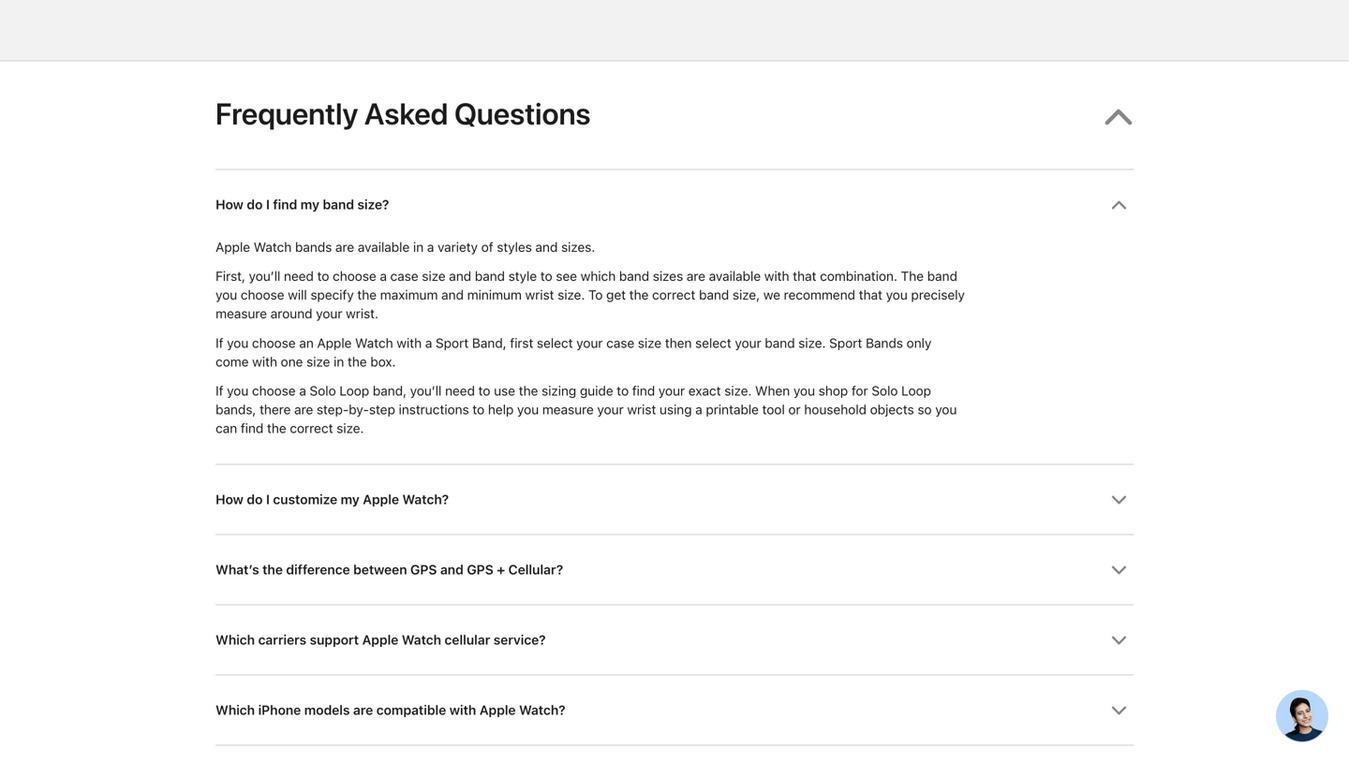 Task type: describe. For each thing, give the bounding box(es) containing it.
frequently asked questions button
[[215, 61, 1134, 169]]

precisely
[[911, 287, 965, 303]]

2 horizontal spatial find
[[632, 383, 655, 399]]

you'll inside if you choose a solo loop band, you'll need to use the sizing guide to find your exact size. when you shop for solo loop bands, there are step-by-step instructions to help you measure your wrist using a printable tool or household objects so you can find the correct size.
[[410, 383, 442, 399]]

you down the
[[886, 287, 908, 303]]

which carriers support apple watch cellular service? button
[[215, 606, 1134, 675]]

apple up the between
[[363, 492, 399, 508]]

use
[[494, 383, 515, 399]]

how for how do i find my band size?
[[215, 197, 243, 213]]

1 vertical spatial that
[[859, 287, 882, 303]]

need inside if you choose a solo loop band, you'll need to use the sizing guide to find your exact size. when you shop for solo loop bands, there are step-by-step instructions to help you measure your wrist using a printable tool or household objects so you can find the correct size.
[[445, 383, 475, 399]]

size inside first, you'll need to choose a case size and band style to see which band sizes are available with that combination. the band you choose will specify the maximum and minimum wrist size. to get the correct band size, we recommend that you precisely measure around your wrist.
[[422, 269, 445, 285]]

which
[[580, 269, 616, 285]]

band,
[[472, 335, 506, 351]]

step-
[[317, 402, 349, 418]]

to left help at the bottom left
[[472, 402, 484, 418]]

when
[[755, 383, 790, 399]]

bands
[[295, 239, 332, 255]]

household
[[804, 402, 867, 418]]

get
[[606, 287, 626, 303]]

first, you'll need to choose a case size and band style to see which band sizes are available with that combination. the band you choose will specify the maximum and minimum wrist size. to get the correct band size, we recommend that you precisely measure around your wrist.
[[215, 269, 965, 322]]

i for find
[[266, 197, 270, 213]]

and left 'sizes.' at the left of page
[[535, 239, 558, 255]]

step
[[369, 402, 395, 418]]

you right so
[[935, 402, 957, 418]]

difference
[[286, 562, 350, 578]]

support
[[310, 632, 359, 648]]

wrist inside first, you'll need to choose a case size and band style to see which band sizes are available with that combination. the band you choose will specify the maximum and minimum wrist size. to get the correct band size, we recommend that you precisely measure around your wrist.
[[525, 287, 554, 303]]

choose inside if you choose a solo loop band, you'll need to use the sizing guide to find your exact size. when you shop for solo loop bands, there are step-by-step instructions to help you measure your wrist using a printable tool or household objects so you can find the correct size.
[[252, 383, 296, 399]]

measure inside first, you'll need to choose a case size and band style to see which band sizes are available with that combination. the band you choose will specify the maximum and minimum wrist size. to get the correct band size, we recommend that you precisely measure around your wrist.
[[215, 306, 267, 322]]

wrist.
[[346, 306, 378, 322]]

1 solo from the left
[[310, 383, 336, 399]]

are inside if you choose a solo loop band, you'll need to use the sizing guide to find your exact size. when you shop for solo loop bands, there are step-by-step instructions to help you measure your wrist using a printable tool or household objects so you can find the correct size.
[[294, 402, 313, 418]]

sizes.
[[561, 239, 595, 255]]

you inside if you choose an apple watch with a sport band, first select your case size then select your band size. sport bands only come with one size in the box.
[[227, 335, 248, 351]]

tool
[[762, 402, 785, 418]]

the down there
[[267, 421, 286, 437]]

what's the difference between gps and gps + cellular? button
[[215, 535, 1134, 605]]

wrist inside if you choose a solo loop band, you'll need to use the sizing guide to find your exact size. when you shop for solo loop bands, there are step-by-step instructions to help you measure your wrist using a printable tool or household objects so you can find the correct size.
[[627, 402, 656, 418]]

which iphone models are compatible with apple watch?
[[215, 703, 565, 719]]

around
[[270, 306, 312, 322]]

asked
[[364, 96, 448, 132]]

to right guide
[[617, 383, 629, 399]]

shop
[[818, 383, 848, 399]]

2 gps from the left
[[467, 562, 493, 578]]

a inside first, you'll need to choose a case size and band style to see which band sizes are available with that combination. the band you choose will specify the maximum and minimum wrist size. to get the correct band size, we recommend that you precisely measure around your wrist.
[[380, 269, 387, 285]]

can
[[215, 421, 237, 437]]

the
[[901, 269, 924, 285]]

there
[[259, 402, 291, 418]]

are inside dropdown button
[[353, 703, 373, 719]]

come
[[215, 354, 249, 370]]

and down variety at the left of page
[[449, 269, 471, 285]]

0 horizontal spatial size
[[306, 354, 330, 370]]

styles
[[497, 239, 532, 255]]

2 solo from the left
[[872, 383, 898, 399]]

apple watch bands are available in a variety of styles and sizes.
[[215, 239, 595, 255]]

recommend
[[784, 287, 855, 303]]

0 horizontal spatial watch?
[[402, 492, 449, 508]]

0 vertical spatial in
[[413, 239, 424, 255]]

chevrondown image for which iphone models are compatible with apple watch?
[[1111, 703, 1127, 719]]

the right get
[[629, 287, 649, 303]]

variety
[[437, 239, 478, 255]]

or
[[788, 402, 801, 418]]

how do i customize my apple watch? button
[[215, 465, 1134, 535]]

0 vertical spatial watch
[[254, 239, 292, 255]]

only
[[906, 335, 932, 351]]

what's the difference between gps and gps + cellular?
[[215, 562, 563, 578]]

+
[[497, 562, 505, 578]]

compatible
[[376, 703, 446, 719]]

how do i find my band size? button
[[215, 170, 1134, 239]]

you'll inside first, you'll need to choose a case size and band style to see which band sizes are available with that combination. the band you choose will specify the maximum and minimum wrist size. to get the correct band size, we recommend that you precisely measure around your wrist.
[[249, 269, 280, 285]]

style
[[508, 269, 537, 285]]

specify
[[310, 287, 354, 303]]

1 vertical spatial size
[[638, 335, 661, 351]]

choose up the "around"
[[241, 287, 284, 303]]

guide
[[580, 383, 613, 399]]

frequently asked questions
[[215, 96, 591, 132]]

and inside dropdown button
[[440, 562, 463, 578]]

will
[[288, 287, 307, 303]]

need inside first, you'll need to choose a case size and band style to see which band sizes are available with that combination. the band you choose will specify the maximum and minimum wrist size. to get the correct band size, we recommend that you precisely measure around your wrist.
[[284, 269, 314, 285]]

objects
[[870, 402, 914, 418]]

questions
[[454, 96, 591, 132]]

of
[[481, 239, 493, 255]]

an
[[299, 335, 314, 351]]

minimum
[[467, 287, 522, 303]]

how for how do i customize my apple watch?
[[215, 492, 243, 508]]

i for customize
[[266, 492, 270, 508]]

0 vertical spatial available
[[358, 239, 410, 255]]

bands,
[[215, 402, 256, 418]]

2 loop from the left
[[901, 383, 931, 399]]

apple down the service?
[[479, 703, 516, 719]]

which for which carriers support apple watch cellular service?
[[215, 632, 255, 648]]

in inside if you choose an apple watch with a sport band, first select your case size then select your band size. sport bands only come with one size in the box.
[[333, 354, 344, 370]]

to left 'use'
[[478, 383, 490, 399]]

one
[[281, 354, 303, 370]]

instructions
[[399, 402, 469, 418]]

chevrondown image for which carriers support apple watch cellular service?
[[1111, 633, 1127, 649]]

what's
[[215, 562, 259, 578]]

customize
[[273, 492, 337, 508]]

sizing
[[541, 383, 576, 399]]

which iphone models are compatible with apple watch? button
[[215, 676, 1134, 745]]

models
[[304, 703, 350, 719]]

you right help at the bottom left
[[517, 402, 539, 418]]

we
[[763, 287, 780, 303]]

1 loop from the left
[[339, 383, 369, 399]]

first
[[510, 335, 533, 351]]

if for if you choose a solo loop band, you'll need to use the sizing guide to find your exact size. when you shop for solo loop bands, there are step-by-step instructions to help you measure your wrist using a printable tool or household objects so you can find the correct size.
[[215, 383, 223, 399]]

size. inside if you choose an apple watch with a sport band, first select your case size then select your band size. sport bands only come with one size in the box.
[[798, 335, 826, 351]]

0 horizontal spatial that
[[793, 269, 816, 285]]

combination.
[[820, 269, 897, 285]]

with inside first, you'll need to choose a case size and band style to see which band sizes are available with that combination. the band you choose will specify the maximum and minimum wrist size. to get the correct band size, we recommend that you precisely measure around your wrist.
[[764, 269, 789, 285]]

how do i find my band size?
[[215, 197, 389, 213]]

apple inside if you choose an apple watch with a sport band, first select your case size then select your band size. sport bands only come with one size in the box.
[[317, 335, 352, 351]]

size. up printable
[[724, 383, 752, 399]]



Task type: locate. For each thing, give the bounding box(es) containing it.
apple right support
[[362, 632, 398, 648]]

1 vertical spatial case
[[606, 335, 634, 351]]

sizes
[[653, 269, 683, 285]]

frequently
[[215, 96, 358, 132]]

0 horizontal spatial in
[[333, 354, 344, 370]]

that
[[793, 269, 816, 285], [859, 287, 882, 303]]

then
[[665, 335, 692, 351]]

how up what's at left
[[215, 492, 243, 508]]

1 horizontal spatial loop
[[901, 383, 931, 399]]

sport left band,
[[436, 335, 469, 351]]

size
[[422, 269, 445, 285], [638, 335, 661, 351], [306, 354, 330, 370]]

0 horizontal spatial select
[[537, 335, 573, 351]]

apple up first,
[[215, 239, 250, 255]]

cellular?
[[508, 562, 563, 578]]

0 horizontal spatial sport
[[436, 335, 469, 351]]

0 horizontal spatial solo
[[310, 383, 336, 399]]

correct inside if you choose a solo loop band, you'll need to use the sizing guide to find your exact size. when you shop for solo loop bands, there are step-by-step instructions to help you measure your wrist using a printable tool or household objects so you can find the correct size.
[[290, 421, 333, 437]]

which for which iphone models are compatible with apple watch?
[[215, 703, 255, 719]]

3 chevrondown image from the top
[[1111, 563, 1127, 579]]

1 horizontal spatial my
[[341, 492, 359, 508]]

1 how from the top
[[215, 197, 243, 213]]

1 vertical spatial you'll
[[410, 383, 442, 399]]

0 horizontal spatial watch
[[254, 239, 292, 255]]

my up bands
[[300, 197, 319, 213]]

chevrondown image
[[1111, 197, 1127, 213], [1111, 492, 1127, 508], [1111, 563, 1127, 579], [1111, 633, 1127, 649], [1111, 703, 1127, 719]]

0 vertical spatial which
[[215, 632, 255, 648]]

solo up the step-
[[310, 383, 336, 399]]

choose
[[333, 269, 376, 285], [241, 287, 284, 303], [252, 335, 296, 351], [252, 383, 296, 399]]

are inside first, you'll need to choose a case size and band style to see which band sizes are available with that combination. the band you choose will specify the maximum and minimum wrist size. to get the correct band size, we recommend that you precisely measure around your wrist.
[[687, 269, 705, 285]]

1 horizontal spatial find
[[273, 197, 297, 213]]

if for if you choose an apple watch with a sport band, first select your case size then select your band size. sport bands only come with one size in the box.
[[215, 335, 223, 351]]

0 vertical spatial do
[[247, 197, 263, 213]]

printable
[[706, 402, 759, 418]]

0 horizontal spatial loop
[[339, 383, 369, 399]]

a up maximum at left
[[380, 269, 387, 285]]

1 vertical spatial correct
[[290, 421, 333, 437]]

2 which from the top
[[215, 703, 255, 719]]

case down get
[[606, 335, 634, 351]]

2 sport from the left
[[829, 335, 862, 351]]

1 horizontal spatial in
[[413, 239, 424, 255]]

1 do from the top
[[247, 197, 263, 213]]

correct inside first, you'll need to choose a case size and band style to see which band sizes are available with that combination. the band you choose will specify the maximum and minimum wrist size. to get the correct band size, we recommend that you precisely measure around your wrist.
[[652, 287, 695, 303]]

solo
[[310, 383, 336, 399], [872, 383, 898, 399]]

your down guide
[[597, 402, 624, 418]]

1 horizontal spatial solo
[[872, 383, 898, 399]]

1 chevrondown image from the top
[[1111, 197, 1127, 213]]

0 horizontal spatial correct
[[290, 421, 333, 437]]

available
[[358, 239, 410, 255], [709, 269, 761, 285]]

service?
[[493, 632, 546, 648]]

measure inside if you choose a solo loop band, you'll need to use the sizing guide to find your exact size. when you shop for solo loop bands, there are step-by-step instructions to help you measure your wrist using a printable tool or household objects so you can find the correct size.
[[542, 402, 594, 418]]

1 horizontal spatial you'll
[[410, 383, 442, 399]]

list item containing how do i find my band size?
[[215, 169, 1134, 464]]

you up or
[[793, 383, 815, 399]]

choose up there
[[252, 383, 296, 399]]

0 vertical spatial i
[[266, 197, 270, 213]]

a
[[427, 239, 434, 255], [380, 269, 387, 285], [425, 335, 432, 351], [299, 383, 306, 399], [695, 402, 702, 418]]

measure
[[215, 306, 267, 322], [542, 402, 594, 418]]

0 vertical spatial need
[[284, 269, 314, 285]]

0 horizontal spatial my
[[300, 197, 319, 213]]

find down 'bands,'
[[241, 421, 263, 437]]

0 horizontal spatial gps
[[410, 562, 437, 578]]

if up come
[[215, 335, 223, 351]]

to left the see
[[540, 269, 552, 285]]

available down size?
[[358, 239, 410, 255]]

list item
[[215, 169, 1134, 464]]

which left carriers
[[215, 632, 255, 648]]

1 sport from the left
[[436, 335, 469, 351]]

4 chevrondown image from the top
[[1111, 633, 1127, 649]]

size down an
[[306, 354, 330, 370]]

your
[[316, 306, 342, 322], [576, 335, 603, 351], [735, 335, 761, 351], [658, 383, 685, 399], [597, 402, 624, 418]]

chevrondown image inside how do i find my band size? dropdown button
[[1111, 197, 1127, 213]]

if
[[215, 335, 223, 351], [215, 383, 223, 399]]

you'll
[[249, 269, 280, 285], [410, 383, 442, 399]]

my for band
[[300, 197, 319, 213]]

1 vertical spatial how
[[215, 492, 243, 508]]

list
[[215, 169, 1134, 764]]

your down size,
[[735, 335, 761, 351]]

band inside dropdown button
[[323, 197, 354, 213]]

band inside if you choose an apple watch with a sport band, first select your case size then select your band size. sport bands only come with one size in the box.
[[765, 335, 795, 351]]

between
[[353, 562, 407, 578]]

watch? down the service?
[[519, 703, 565, 719]]

solo up objects
[[872, 383, 898, 399]]

5 chevrondown image from the top
[[1111, 703, 1127, 719]]

your down specify
[[316, 306, 342, 322]]

if inside if you choose a solo loop band, you'll need to use the sizing guide to find your exact size. when you shop for solo loop bands, there are step-by-step instructions to help you measure your wrist using a printable tool or household objects so you can find the correct size.
[[215, 383, 223, 399]]

band up the when
[[765, 335, 795, 351]]

0 vertical spatial wrist
[[525, 287, 554, 303]]

your down first, you'll need to choose a case size and band style to see which band sizes are available with that combination. the band you choose will specify the maximum and minimum wrist size. to get the correct band size, we recommend that you precisely measure around your wrist.
[[576, 335, 603, 351]]

1 horizontal spatial correct
[[652, 287, 695, 303]]

1 vertical spatial i
[[266, 492, 270, 508]]

are right models
[[353, 703, 373, 719]]

are
[[335, 239, 354, 255], [687, 269, 705, 285], [294, 402, 313, 418], [353, 703, 373, 719]]

1 i from the top
[[266, 197, 270, 213]]

1 horizontal spatial that
[[859, 287, 882, 303]]

with up we at the right
[[764, 269, 789, 285]]

sport
[[436, 335, 469, 351], [829, 335, 862, 351]]

with left one
[[252, 354, 277, 370]]

you'll right first,
[[249, 269, 280, 285]]

size.
[[558, 287, 585, 303], [798, 335, 826, 351], [724, 383, 752, 399], [336, 421, 364, 437]]

0 vertical spatial find
[[273, 197, 297, 213]]

case up maximum at left
[[390, 269, 418, 285]]

0 horizontal spatial wrist
[[525, 287, 554, 303]]

1 vertical spatial in
[[333, 354, 344, 370]]

choose up specify
[[333, 269, 376, 285]]

0 vertical spatial correct
[[652, 287, 695, 303]]

1 horizontal spatial need
[[445, 383, 475, 399]]

with right compatible
[[449, 703, 476, 719]]

2 horizontal spatial size
[[638, 335, 661, 351]]

0 horizontal spatial measure
[[215, 306, 267, 322]]

0 vertical spatial size
[[422, 269, 445, 285]]

a down maximum at left
[[425, 335, 432, 351]]

size?
[[357, 197, 389, 213]]

1 vertical spatial need
[[445, 383, 475, 399]]

0 horizontal spatial find
[[241, 421, 263, 437]]

band left size?
[[323, 197, 354, 213]]

1 vertical spatial wrist
[[627, 402, 656, 418]]

size,
[[733, 287, 760, 303]]

band up get
[[619, 269, 649, 285]]

using
[[659, 402, 692, 418]]

size. down by-
[[336, 421, 364, 437]]

if you choose a solo loop band, you'll need to use the sizing guide to find your exact size. when you shop for solo loop bands, there are step-by-step instructions to help you measure your wrist using a printable tool or household objects so you can find the correct size.
[[215, 383, 957, 437]]

band
[[323, 197, 354, 213], [475, 269, 505, 285], [619, 269, 649, 285], [927, 269, 957, 285], [699, 287, 729, 303], [765, 335, 795, 351]]

watch left "cellular" on the bottom left of the page
[[402, 632, 441, 648]]

a down exact
[[695, 402, 702, 418]]

and
[[535, 239, 558, 255], [449, 269, 471, 285], [441, 287, 464, 303], [440, 562, 463, 578]]

help
[[488, 402, 514, 418]]

2 select from the left
[[695, 335, 731, 351]]

your up using
[[658, 383, 685, 399]]

1 if from the top
[[215, 335, 223, 351]]

list containing how do i find my band size?
[[215, 169, 1134, 764]]

a down one
[[299, 383, 306, 399]]

0 vertical spatial case
[[390, 269, 418, 285]]

you up come
[[227, 335, 248, 351]]

2 if from the top
[[215, 383, 223, 399]]

cellular
[[444, 632, 490, 648]]

are right bands
[[335, 239, 354, 255]]

by-
[[349, 402, 369, 418]]

the left box.
[[347, 354, 367, 370]]

how up first,
[[215, 197, 243, 213]]

are right there
[[294, 402, 313, 418]]

that up recommend in the right of the page
[[793, 269, 816, 285]]

that down 'combination.' at right
[[859, 287, 882, 303]]

available up size,
[[709, 269, 761, 285]]

measure down first,
[[215, 306, 267, 322]]

0 horizontal spatial you'll
[[249, 269, 280, 285]]

a left variety at the left of page
[[427, 239, 434, 255]]

select
[[537, 335, 573, 351], [695, 335, 731, 351]]

in left box.
[[333, 354, 344, 370]]

do for find
[[247, 197, 263, 213]]

2 horizontal spatial watch
[[402, 632, 441, 648]]

wrist down style
[[525, 287, 554, 303]]

1 horizontal spatial available
[[709, 269, 761, 285]]

measure down sizing on the bottom left
[[542, 402, 594, 418]]

1 vertical spatial do
[[247, 492, 263, 508]]

i left customize
[[266, 492, 270, 508]]

how do i customize my apple watch?
[[215, 492, 449, 508]]

for
[[851, 383, 868, 399]]

you'll up instructions
[[410, 383, 442, 399]]

0 vertical spatial how
[[215, 197, 243, 213]]

exact
[[688, 383, 721, 399]]

1 horizontal spatial case
[[606, 335, 634, 351]]

carriers
[[258, 632, 306, 648]]

i down frequently
[[266, 197, 270, 213]]

iphone
[[258, 703, 301, 719]]

choose inside if you choose an apple watch with a sport band, first select your case size then select your band size. sport bands only come with one size in the box.
[[252, 335, 296, 351]]

0 horizontal spatial need
[[284, 269, 314, 285]]

band,
[[373, 383, 407, 399]]

you
[[215, 287, 237, 303], [886, 287, 908, 303], [227, 335, 248, 351], [227, 383, 248, 399], [793, 383, 815, 399], [517, 402, 539, 418], [935, 402, 957, 418]]

do for customize
[[247, 492, 263, 508]]

case
[[390, 269, 418, 285], [606, 335, 634, 351]]

loop up so
[[901, 383, 931, 399]]

1 gps from the left
[[410, 562, 437, 578]]

2 vertical spatial watch
[[402, 632, 441, 648]]

the up wrist.
[[357, 287, 377, 303]]

1 select from the left
[[537, 335, 573, 351]]

available inside first, you'll need to choose a case size and band style to see which band sizes are available with that combination. the band you choose will specify the maximum and minimum wrist size. to get the correct band size, we recommend that you precisely measure around your wrist.
[[709, 269, 761, 285]]

select right first on the top
[[537, 335, 573, 351]]

2 chevrondown image from the top
[[1111, 492, 1127, 508]]

choose up one
[[252, 335, 296, 351]]

chevrondown image inside which iphone models are compatible with apple watch? dropdown button
[[1111, 703, 1127, 719]]

watch? up what's the difference between gps and gps + cellular?
[[402, 492, 449, 508]]

to up specify
[[317, 269, 329, 285]]

chevrondown image for how do i find my band size?
[[1111, 197, 1127, 213]]

0 vertical spatial measure
[[215, 306, 267, 322]]

gps
[[410, 562, 437, 578], [467, 562, 493, 578]]

and left "+"
[[440, 562, 463, 578]]

with down maximum at left
[[397, 335, 422, 351]]

1 vertical spatial if
[[215, 383, 223, 399]]

chevrondown image for what's the difference between gps and gps + cellular?
[[1111, 563, 1127, 579]]

which carriers support apple watch cellular service?
[[215, 632, 546, 648]]

how
[[215, 197, 243, 213], [215, 492, 243, 508]]

to
[[317, 269, 329, 285], [540, 269, 552, 285], [478, 383, 490, 399], [617, 383, 629, 399], [472, 402, 484, 418]]

2 vertical spatial size
[[306, 354, 330, 370]]

1 horizontal spatial watch?
[[519, 703, 565, 719]]

the
[[357, 287, 377, 303], [629, 287, 649, 303], [347, 354, 367, 370], [519, 383, 538, 399], [267, 421, 286, 437], [262, 562, 283, 578]]

are right sizes
[[687, 269, 705, 285]]

watch left bands
[[254, 239, 292, 255]]

case inside first, you'll need to choose a case size and band style to see which band sizes are available with that combination. the band you choose will specify the maximum and minimum wrist size. to get the correct band size, we recommend that you precisely measure around your wrist.
[[390, 269, 418, 285]]

my for apple
[[341, 492, 359, 508]]

the inside if you choose an apple watch with a sport band, first select your case size then select your band size. sport bands only come with one size in the box.
[[347, 354, 367, 370]]

watch inside if you choose an apple watch with a sport band, first select your case size then select your band size. sport bands only come with one size in the box.
[[355, 335, 393, 351]]

loop up by-
[[339, 383, 369, 399]]

loop
[[339, 383, 369, 399], [901, 383, 931, 399]]

case inside if you choose an apple watch with a sport band, first select your case size then select your band size. sport bands only come with one size in the box.
[[606, 335, 634, 351]]

size. inside first, you'll need to choose a case size and band style to see which band sizes are available with that combination. the band you choose will specify the maximum and minimum wrist size. to get the correct band size, we recommend that you precisely measure around your wrist.
[[558, 287, 585, 303]]

1 horizontal spatial sport
[[829, 335, 862, 351]]

2 how from the top
[[215, 492, 243, 508]]

bands
[[866, 335, 903, 351]]

the inside dropdown button
[[262, 562, 283, 578]]

1 vertical spatial my
[[341, 492, 359, 508]]

chevrondown image for how do i customize my apple watch?
[[1111, 492, 1127, 508]]

which left 'iphone'
[[215, 703, 255, 719]]

1 vertical spatial find
[[632, 383, 655, 399]]

0 vertical spatial that
[[793, 269, 816, 285]]

2 do from the top
[[247, 492, 263, 508]]

if up 'bands,'
[[215, 383, 223, 399]]

my right customize
[[341, 492, 359, 508]]

1 horizontal spatial select
[[695, 335, 731, 351]]

watch up box.
[[355, 335, 393, 351]]

1 vertical spatial watch
[[355, 335, 393, 351]]

find inside dropdown button
[[273, 197, 297, 213]]

watch inside dropdown button
[[402, 632, 441, 648]]

sport left bands
[[829, 335, 862, 351]]

size left then
[[638, 335, 661, 351]]

1 horizontal spatial gps
[[467, 562, 493, 578]]

1 horizontal spatial wrist
[[627, 402, 656, 418]]

band up minimum
[[475, 269, 505, 285]]

a inside if you choose an apple watch with a sport band, first select your case size then select your band size. sport bands only come with one size in the box.
[[425, 335, 432, 351]]

band left size,
[[699, 287, 729, 303]]

1 vertical spatial measure
[[542, 402, 594, 418]]

chevrondown image inside how do i customize my apple watch? dropdown button
[[1111, 492, 1127, 508]]

size. down the see
[[558, 287, 585, 303]]

so
[[918, 402, 932, 418]]

if inside if you choose an apple watch with a sport band, first select your case size then select your band size. sport bands only come with one size in the box.
[[215, 335, 223, 351]]

the right what's at left
[[262, 562, 283, 578]]

find right guide
[[632, 383, 655, 399]]

1 which from the top
[[215, 632, 255, 648]]

you down first,
[[215, 287, 237, 303]]

0 vertical spatial my
[[300, 197, 319, 213]]

i
[[266, 197, 270, 213], [266, 492, 270, 508]]

to
[[588, 287, 603, 303]]

you up 'bands,'
[[227, 383, 248, 399]]

watch
[[254, 239, 292, 255], [355, 335, 393, 351], [402, 632, 441, 648]]

1 horizontal spatial watch
[[355, 335, 393, 351]]

box.
[[370, 354, 396, 370]]

chevrondown image inside which carriers support apple watch cellular service? dropdown button
[[1111, 633, 1127, 649]]

0 vertical spatial watch?
[[402, 492, 449, 508]]

2 i from the top
[[266, 492, 270, 508]]

1 horizontal spatial size
[[422, 269, 445, 285]]

0 horizontal spatial case
[[390, 269, 418, 285]]

chevrondown image inside what's the difference between gps and gps + cellular? dropdown button
[[1111, 563, 1127, 579]]

the right 'use'
[[519, 383, 538, 399]]

size. down recommend in the right of the page
[[798, 335, 826, 351]]

select right then
[[695, 335, 731, 351]]

with inside dropdown button
[[449, 703, 476, 719]]

if you choose an apple watch with a sport band, first select your case size then select your band size. sport bands only come with one size in the box.
[[215, 335, 932, 370]]

need up the will
[[284, 269, 314, 285]]

0 horizontal spatial available
[[358, 239, 410, 255]]

see
[[556, 269, 577, 285]]

1 vertical spatial watch?
[[519, 703, 565, 719]]

maximum
[[380, 287, 438, 303]]

1 vertical spatial which
[[215, 703, 255, 719]]

need up instructions
[[445, 383, 475, 399]]

1 vertical spatial available
[[709, 269, 761, 285]]

correct down the step-
[[290, 421, 333, 437]]

wrist
[[525, 287, 554, 303], [627, 402, 656, 418]]

first,
[[215, 269, 245, 285]]

need
[[284, 269, 314, 285], [445, 383, 475, 399]]

with
[[764, 269, 789, 285], [397, 335, 422, 351], [252, 354, 277, 370], [449, 703, 476, 719]]

wrist left using
[[627, 402, 656, 418]]

gps left "+"
[[467, 562, 493, 578]]

0 vertical spatial if
[[215, 335, 223, 351]]

band up precisely
[[927, 269, 957, 285]]

and left minimum
[[441, 287, 464, 303]]

1 horizontal spatial measure
[[542, 402, 594, 418]]

in
[[413, 239, 424, 255], [333, 354, 344, 370]]

2 vertical spatial find
[[241, 421, 263, 437]]

0 vertical spatial you'll
[[249, 269, 280, 285]]

correct
[[652, 287, 695, 303], [290, 421, 333, 437]]

in left variety at the left of page
[[413, 239, 424, 255]]

your inside first, you'll need to choose a case size and band style to see which band sizes are available with that combination. the band you choose will specify the maximum and minimum wrist size. to get the correct band size, we recommend that you precisely measure around your wrist.
[[316, 306, 342, 322]]

my
[[300, 197, 319, 213], [341, 492, 359, 508]]



Task type: vqa. For each thing, say whether or not it's contained in the screenshot.
'Watch?'
yes



